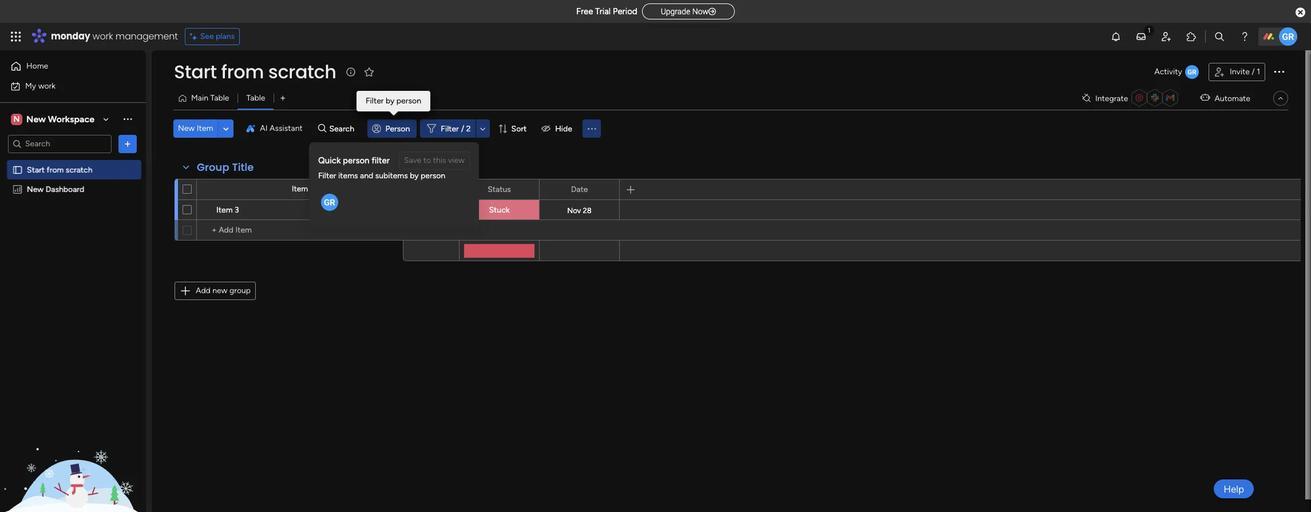 Task type: vqa. For each thing, say whether or not it's contained in the screenshot.
make
no



Task type: locate. For each thing, give the bounding box(es) containing it.
work for my
[[38, 81, 56, 91]]

add
[[196, 286, 211, 296]]

2 horizontal spatial item
[[292, 184, 308, 194]]

quick
[[318, 156, 341, 166]]

new item button
[[173, 120, 218, 138]]

1 horizontal spatial /
[[1252, 67, 1255, 77]]

0 vertical spatial work
[[92, 30, 113, 43]]

by
[[386, 96, 395, 106], [410, 171, 419, 181]]

person right subitems
[[421, 171, 445, 181]]

table
[[210, 93, 229, 103], [246, 93, 265, 103]]

public dashboard image
[[12, 184, 23, 195]]

ai logo image
[[246, 124, 256, 133]]

items
[[338, 171, 358, 181]]

new inside list box
[[27, 185, 44, 194]]

automate
[[1215, 94, 1251, 103]]

1 horizontal spatial start from scratch
[[174, 59, 336, 85]]

1 vertical spatial from
[[47, 165, 64, 175]]

/ for 2
[[461, 124, 464, 134]]

by right subitems
[[410, 171, 419, 181]]

work right monday
[[92, 30, 113, 43]]

scratch
[[268, 59, 336, 85], [66, 165, 92, 175]]

sort button
[[493, 120, 534, 138]]

period
[[613, 6, 637, 17]]

invite
[[1230, 67, 1250, 77]]

0 horizontal spatial item
[[197, 124, 213, 133]]

0 horizontal spatial start from scratch
[[27, 165, 92, 175]]

0 vertical spatial start
[[174, 59, 217, 85]]

item 3
[[216, 206, 239, 215]]

assistant
[[270, 124, 303, 133]]

table down start from scratch field in the top left of the page
[[246, 93, 265, 103]]

new for new item
[[178, 124, 195, 133]]

main table button
[[173, 89, 238, 108]]

lottie animation element
[[0, 397, 146, 513]]

1 vertical spatial scratch
[[66, 165, 92, 175]]

monday work management
[[51, 30, 178, 43]]

invite / 1 button
[[1209, 63, 1266, 81]]

2 table from the left
[[246, 93, 265, 103]]

Status field
[[485, 183, 514, 196]]

3
[[235, 206, 239, 215]]

0 horizontal spatial filter
[[318, 171, 336, 181]]

person up items
[[343, 156, 370, 166]]

/ left 2
[[461, 124, 464, 134]]

start from scratch
[[174, 59, 336, 85], [27, 165, 92, 175]]

upgrade now link
[[642, 3, 735, 19]]

work inside button
[[38, 81, 56, 91]]

status
[[488, 185, 511, 194]]

new for new dashboard
[[27, 185, 44, 194]]

hide button
[[537, 120, 579, 138]]

person up the 'person'
[[397, 96, 421, 106]]

filter left 2
[[441, 124, 459, 134]]

1 vertical spatial start from scratch
[[27, 165, 92, 175]]

1 vertical spatial start
[[27, 165, 45, 175]]

free trial period
[[576, 6, 637, 17]]

list box containing start from scratch
[[0, 158, 146, 354]]

1 vertical spatial filter
[[441, 124, 459, 134]]

dapulse integrations image
[[1082, 94, 1091, 103]]

new inside workspace selection element
[[26, 114, 46, 125]]

0 horizontal spatial table
[[210, 93, 229, 103]]

options image
[[1273, 65, 1286, 78], [603, 180, 611, 199]]

and
[[360, 171, 373, 181]]

1 vertical spatial /
[[461, 124, 464, 134]]

1 vertical spatial work
[[38, 81, 56, 91]]

0 horizontal spatial from
[[47, 165, 64, 175]]

from
[[221, 59, 264, 85], [47, 165, 64, 175]]

invite / 1
[[1230, 67, 1261, 77]]

0 vertical spatial item
[[197, 124, 213, 133]]

trial
[[595, 6, 611, 17]]

0 vertical spatial /
[[1252, 67, 1255, 77]]

filter down quick
[[318, 171, 336, 181]]

work right my in the left top of the page
[[38, 81, 56, 91]]

options image right 1
[[1273, 65, 1286, 78]]

add new group button
[[175, 282, 256, 301]]

start right public board image
[[27, 165, 45, 175]]

nov
[[567, 206, 581, 215]]

person
[[386, 124, 410, 134]]

/ left 1
[[1252, 67, 1255, 77]]

home button
[[7, 57, 123, 76]]

option
[[0, 160, 146, 162]]

hide
[[555, 124, 572, 134]]

item left angle down 'image'
[[197, 124, 213, 133]]

upgrade
[[661, 7, 691, 16]]

quick person filter
[[318, 156, 390, 166]]

new down main
[[178, 124, 195, 133]]

0 vertical spatial start from scratch
[[174, 59, 336, 85]]

plans
[[216, 31, 235, 41]]

/ inside button
[[1252, 67, 1255, 77]]

new inside button
[[178, 124, 195, 133]]

new
[[26, 114, 46, 125], [178, 124, 195, 133], [27, 185, 44, 194]]

2 horizontal spatial filter
[[441, 124, 459, 134]]

my
[[25, 81, 36, 91]]

options image right date field
[[603, 180, 611, 199]]

Date field
[[568, 183, 591, 196]]

0 vertical spatial filter
[[366, 96, 384, 106]]

2 vertical spatial filter
[[318, 171, 336, 181]]

start up main
[[174, 59, 217, 85]]

/
[[1252, 67, 1255, 77], [461, 124, 464, 134]]

dapulse rightstroke image
[[709, 7, 716, 16]]

0 horizontal spatial /
[[461, 124, 464, 134]]

2 vertical spatial person
[[421, 171, 445, 181]]

0 vertical spatial options image
[[1273, 65, 1286, 78]]

1 horizontal spatial table
[[246, 93, 265, 103]]

date
[[571, 185, 588, 194]]

activity
[[1155, 67, 1183, 77]]

1 vertical spatial item
[[292, 184, 308, 194]]

start from scratch up new dashboard
[[27, 165, 92, 175]]

new right n
[[26, 114, 46, 125]]

notifications image
[[1111, 31, 1122, 42]]

table right main
[[210, 93, 229, 103]]

0 vertical spatial scratch
[[268, 59, 336, 85]]

scratch up add view icon
[[268, 59, 336, 85]]

1
[[1257, 67, 1261, 77]]

collapse board header image
[[1277, 94, 1286, 103]]

person
[[397, 96, 421, 106], [343, 156, 370, 166], [421, 171, 445, 181]]

1 horizontal spatial options image
[[1273, 65, 1286, 78]]

person button
[[367, 120, 417, 138]]

inbox image
[[1136, 31, 1147, 42]]

show board description image
[[344, 66, 358, 78]]

1 table from the left
[[210, 93, 229, 103]]

2 vertical spatial item
[[216, 206, 233, 215]]

free
[[576, 6, 593, 17]]

filter down add to favorites 'icon'
[[366, 96, 384, 106]]

Group Title field
[[194, 160, 257, 175]]

start from scratch inside list box
[[27, 165, 92, 175]]

filter items and subitems by person
[[318, 171, 445, 181]]

item for item
[[292, 184, 308, 194]]

integrate
[[1096, 94, 1129, 103]]

item up + add item text field
[[292, 184, 308, 194]]

1 vertical spatial by
[[410, 171, 419, 181]]

see plans
[[200, 31, 235, 41]]

by up person popup button
[[386, 96, 395, 106]]

start from scratch up table button on the left top of the page
[[174, 59, 336, 85]]

1 horizontal spatial work
[[92, 30, 113, 43]]

0 horizontal spatial scratch
[[66, 165, 92, 175]]

0 horizontal spatial options image
[[603, 180, 611, 199]]

0 horizontal spatial work
[[38, 81, 56, 91]]

0 horizontal spatial start
[[27, 165, 45, 175]]

start
[[174, 59, 217, 85], [27, 165, 45, 175]]

select product image
[[10, 31, 22, 42]]

work
[[92, 30, 113, 43], [38, 81, 56, 91]]

filter
[[366, 96, 384, 106], [441, 124, 459, 134], [318, 171, 336, 181]]

title
[[232, 160, 254, 175]]

autopilot image
[[1201, 91, 1210, 105]]

new right public dashboard image at the left of page
[[27, 185, 44, 194]]

group title
[[197, 160, 254, 175]]

filter for filter / 2
[[441, 124, 459, 134]]

filter for filter by person
[[366, 96, 384, 106]]

start inside list box
[[27, 165, 45, 175]]

1 horizontal spatial from
[[221, 59, 264, 85]]

list box
[[0, 158, 146, 354]]

from up new dashboard
[[47, 165, 64, 175]]

1 horizontal spatial by
[[410, 171, 419, 181]]

scratch up the dashboard
[[66, 165, 92, 175]]

ai assistant button
[[242, 120, 307, 138]]

0 vertical spatial by
[[386, 96, 395, 106]]

1 horizontal spatial item
[[216, 206, 233, 215]]

greg robinson image
[[1279, 27, 1298, 46]]

0 vertical spatial from
[[221, 59, 264, 85]]

item left 3 at left top
[[216, 206, 233, 215]]

item
[[197, 124, 213, 133], [292, 184, 308, 194], [216, 206, 233, 215]]

1 horizontal spatial filter
[[366, 96, 384, 106]]

1 horizontal spatial start
[[174, 59, 217, 85]]

from up table button on the left top of the page
[[221, 59, 264, 85]]



Task type: describe. For each thing, give the bounding box(es) containing it.
dashboard
[[46, 185, 84, 194]]

from inside list box
[[47, 165, 64, 175]]

table button
[[238, 89, 274, 108]]

see plans button
[[185, 28, 240, 45]]

main
[[191, 93, 208, 103]]

Start from scratch field
[[171, 59, 339, 85]]

group
[[230, 286, 251, 296]]

Search field
[[327, 121, 361, 137]]

angle down image
[[223, 125, 229, 133]]

add to favorites image
[[364, 66, 375, 78]]

help button
[[1214, 480, 1254, 499]]

invite members image
[[1161, 31, 1172, 42]]

1 horizontal spatial scratch
[[268, 59, 336, 85]]

1 vertical spatial options image
[[603, 180, 611, 199]]

nov 28
[[567, 206, 592, 215]]

28
[[583, 206, 592, 215]]

workspace
[[48, 114, 94, 125]]

filter for filter items and subitems by person
[[318, 171, 336, 181]]

management
[[115, 30, 178, 43]]

Search in workspace field
[[24, 137, 96, 151]]

new dashboard
[[27, 185, 84, 194]]

workspace options image
[[122, 113, 133, 125]]

lottie animation image
[[0, 397, 146, 513]]

upgrade now
[[661, 7, 709, 16]]

subitems
[[375, 171, 408, 181]]

now
[[692, 7, 709, 16]]

activity button
[[1150, 63, 1204, 81]]

ai assistant
[[260, 124, 303, 133]]

2
[[466, 124, 471, 134]]

add new group
[[196, 286, 251, 296]]

help
[[1224, 484, 1245, 495]]

work for monday
[[92, 30, 113, 43]]

1 vertical spatial person
[[343, 156, 370, 166]]

new for new workspace
[[26, 114, 46, 125]]

add view image
[[281, 94, 285, 103]]

menu image
[[586, 123, 598, 135]]

item inside button
[[197, 124, 213, 133]]

item for item 3
[[216, 206, 233, 215]]

v2 search image
[[318, 122, 327, 135]]

n
[[13, 114, 20, 124]]

my work
[[25, 81, 56, 91]]

home
[[26, 61, 48, 71]]

ai
[[260, 124, 268, 133]]

arrow down image
[[476, 122, 490, 136]]

my work button
[[7, 77, 123, 95]]

filter by person
[[366, 96, 421, 106]]

monday
[[51, 30, 90, 43]]

see
[[200, 31, 214, 41]]

new
[[213, 286, 228, 296]]

filter / 2
[[441, 124, 471, 134]]

dapulse close image
[[1296, 7, 1306, 18]]

main table
[[191, 93, 229, 103]]

search everything image
[[1214, 31, 1226, 42]]

/ for 1
[[1252, 67, 1255, 77]]

1 image
[[1144, 23, 1155, 36]]

help image
[[1239, 31, 1251, 42]]

filter
[[372, 156, 390, 166]]

0 horizontal spatial by
[[386, 96, 395, 106]]

0 vertical spatial person
[[397, 96, 421, 106]]

public board image
[[12, 165, 23, 175]]

+ Add Item text field
[[203, 224, 398, 238]]

workspace selection element
[[11, 112, 96, 126]]

sort
[[512, 124, 527, 134]]

options image
[[122, 138, 133, 150]]

stuck
[[489, 206, 510, 215]]

group
[[197, 160, 229, 175]]

new item
[[178, 124, 213, 133]]

workspace image
[[11, 113, 22, 126]]

apps image
[[1186, 31, 1198, 42]]

new workspace
[[26, 114, 94, 125]]



